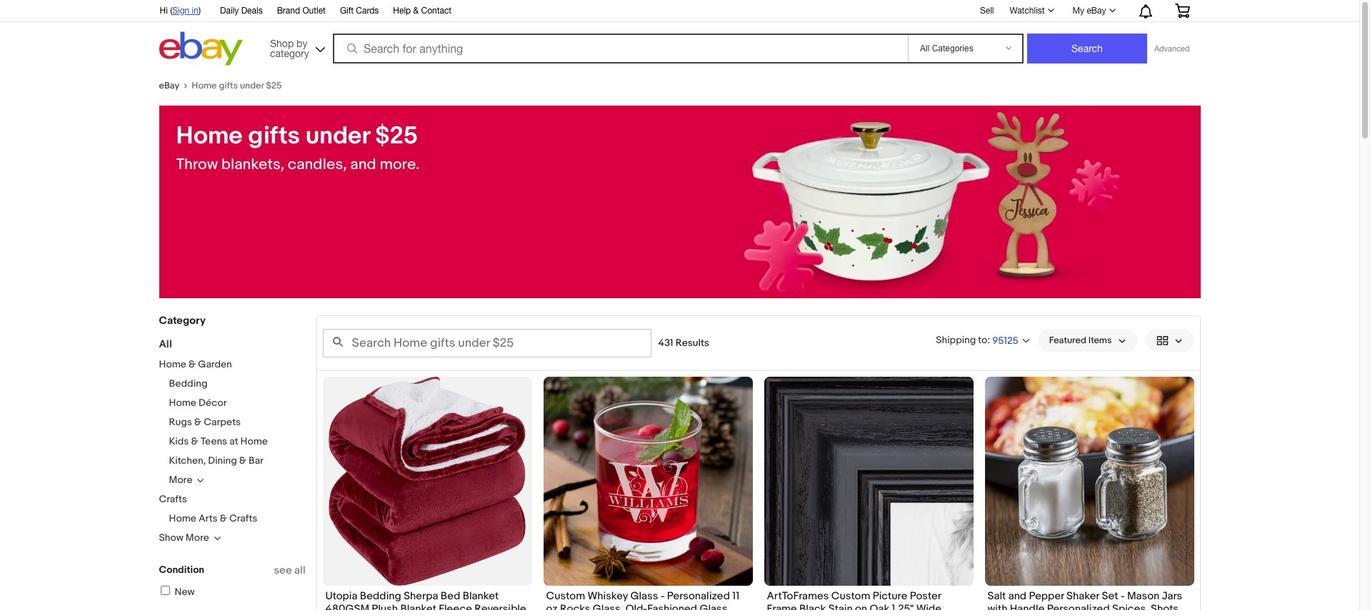 Task type: vqa. For each thing, say whether or not it's contained in the screenshot.
the Crafts Home Arts & Crafts
yes



Task type: describe. For each thing, give the bounding box(es) containing it.
shots
[[1151, 603, 1179, 611]]

plush
[[372, 603, 398, 611]]

teens
[[201, 436, 227, 448]]

old-
[[626, 603, 647, 611]]

jars
[[1162, 590, 1183, 604]]

- inside salt and pepper shaker set - mason jars with handle personalized spices, shots
[[1121, 590, 1125, 604]]

home inside crafts home arts & crafts
[[169, 513, 196, 525]]

throw
[[176, 156, 218, 174]]

custom whiskey glass - personalized 11 oz rocks glass, old-fashioned glass image
[[543, 377, 753, 587]]

home gifts under $25
[[192, 80, 282, 91]]

$25 for home gifts under $25 throw blankets, candles, and more.
[[375, 121, 418, 151]]

home gifts under $25 throw blankets, candles, and more.
[[176, 121, 420, 174]]

new
[[175, 587, 195, 599]]

whiskey
[[588, 590, 628, 604]]

home décor link
[[169, 397, 227, 409]]

handle
[[1010, 603, 1045, 611]]

oz
[[546, 603, 558, 611]]

arts
[[199, 513, 218, 525]]

0 vertical spatial more
[[169, 474, 192, 487]]

ebay inside home gifts under $25 main content
[[159, 80, 179, 91]]

arttoframes
[[767, 590, 829, 604]]

shop by category button
[[264, 32, 328, 63]]

& up bedding link
[[189, 359, 196, 371]]

bar
[[249, 455, 264, 467]]

custom inside the arttoframes custom picture poster frame black stain on oak 1.25" wid
[[831, 590, 870, 604]]

custom inside custom whiskey glass - personalized 11 oz rocks glass, old-fashioned glass
[[546, 590, 585, 604]]

advanced
[[1154, 44, 1190, 53]]

arttoframes custom picture poster frame black stain on oak 1.25" wid
[[767, 590, 942, 611]]

crafts home arts & crafts
[[159, 494, 257, 525]]

help & contact link
[[393, 4, 452, 19]]

all
[[294, 564, 305, 578]]

featured
[[1049, 335, 1087, 346]]

daily deals
[[220, 6, 263, 16]]

sign in link
[[172, 6, 199, 16]]

kids
[[169, 436, 189, 448]]

home arts & crafts link
[[169, 513, 257, 525]]

see
[[274, 564, 292, 578]]

black
[[800, 603, 826, 611]]

gift cards
[[340, 6, 379, 16]]

see all
[[274, 564, 305, 578]]

home inside home gifts under $25 throw blankets, candles, and more.
[[176, 121, 243, 151]]

featured items
[[1049, 335, 1112, 346]]

& right kids
[[191, 436, 198, 448]]

salt and pepper shaker set - mason jars with handle personalized spices, shots image
[[985, 377, 1194, 587]]

personalized inside custom whiskey glass - personalized 11 oz rocks glass, old-fashioned glass
[[667, 590, 730, 604]]

under for home gifts under $25 throw blankets, candles, and more.
[[306, 121, 370, 151]]

rugs
[[169, 417, 192, 429]]

carpets
[[204, 417, 241, 429]]

see all button
[[274, 564, 305, 578]]

gifts for home gifts under $25 throw blankets, candles, and more.
[[248, 121, 300, 151]]

(
[[170, 6, 172, 16]]

my ebay link
[[1065, 2, 1122, 19]]

blankets,
[[221, 156, 284, 174]]

95125
[[993, 335, 1019, 347]]

with
[[988, 603, 1008, 611]]

category
[[159, 314, 206, 328]]

arttoframes custom picture poster frame black stain on oak 1.25" wid link
[[767, 590, 971, 611]]

salt and pepper shaker set - mason jars with handle personalized spices, shots link
[[988, 590, 1191, 611]]

kitchen,
[[169, 455, 206, 467]]

glass,
[[593, 603, 623, 611]]

:
[[987, 334, 990, 346]]

shop by category
[[270, 38, 309, 59]]

utopia bedding sherpa bed blanket 480gsm plush blanket fleece reversibl
[[325, 590, 526, 611]]

431 results
[[658, 337, 709, 349]]

sign
[[172, 6, 190, 16]]

ebay inside my ebay link
[[1087, 6, 1106, 16]]

0 horizontal spatial glass
[[630, 590, 658, 604]]

category
[[270, 48, 309, 59]]

arttoframes custom picture poster frame black stain on oak 1.25" wide wood image
[[764, 377, 973, 587]]

& right rugs
[[194, 417, 202, 429]]

salt
[[988, 590, 1006, 604]]

and inside home gifts under $25 throw blankets, candles, and more.
[[350, 156, 376, 174]]

& left bar
[[239, 455, 246, 467]]

watchlist link
[[1002, 2, 1061, 19]]

at
[[229, 436, 238, 448]]

0 vertical spatial crafts
[[159, 494, 187, 506]]

shipping
[[936, 334, 976, 346]]

1 horizontal spatial crafts
[[229, 513, 257, 525]]

ebay link
[[159, 80, 192, 91]]

fleece
[[439, 603, 472, 611]]

sell link
[[974, 5, 1001, 15]]

your shopping cart image
[[1174, 4, 1191, 18]]

mason
[[1127, 590, 1160, 604]]

custom whiskey glass - personalized 11 oz rocks glass, old-fashioned glass
[[546, 590, 740, 611]]

set
[[1102, 590, 1118, 604]]

advanced link
[[1147, 34, 1197, 63]]

fashioned
[[647, 603, 697, 611]]

New checkbox
[[160, 587, 170, 596]]

view: gallery view image
[[1156, 333, 1183, 348]]

oak
[[870, 603, 890, 611]]

all
[[159, 338, 172, 351]]



Task type: locate. For each thing, give the bounding box(es) containing it.
0 vertical spatial ebay
[[1087, 6, 1106, 16]]

1 horizontal spatial blanket
[[463, 590, 499, 604]]

gifts for home gifts under $25
[[219, 80, 238, 91]]

frame
[[767, 603, 797, 611]]

$25
[[266, 80, 282, 91], [375, 121, 418, 151]]

1 horizontal spatial and
[[1009, 590, 1027, 604]]

shop by category banner
[[152, 0, 1201, 69]]

bedding inside bedding home décor rugs & carpets kids & teens at home kitchen, dining & bar
[[169, 378, 208, 390]]

to
[[978, 334, 987, 346]]

431
[[658, 337, 673, 349]]

glass left 11
[[700, 603, 727, 611]]

1 vertical spatial gifts
[[248, 121, 300, 151]]

1 horizontal spatial under
[[306, 121, 370, 151]]

kitchen, dining & bar link
[[169, 455, 264, 467]]

1 custom from the left
[[546, 590, 585, 604]]

pepper
[[1029, 590, 1064, 604]]

0 horizontal spatial gifts
[[219, 80, 238, 91]]

1 vertical spatial and
[[1009, 590, 1027, 604]]

home gifts under $25 main content
[[148, 69, 1212, 611]]

0 horizontal spatial and
[[350, 156, 376, 174]]

more down arts
[[186, 532, 209, 544]]

0 horizontal spatial under
[[240, 80, 264, 91]]

Search for anything text field
[[335, 35, 905, 62]]

crafts right arts
[[229, 513, 257, 525]]

1 vertical spatial bedding
[[360, 590, 401, 604]]

$25 up the more.
[[375, 121, 418, 151]]

on
[[855, 603, 867, 611]]

1 horizontal spatial bedding
[[360, 590, 401, 604]]

hi ( sign in )
[[160, 6, 201, 16]]

& inside crafts home arts & crafts
[[220, 513, 227, 525]]

shaker
[[1067, 590, 1100, 604]]

and right salt
[[1009, 590, 1027, 604]]

cards
[[356, 6, 379, 16]]

- right old-
[[661, 590, 665, 604]]

1 horizontal spatial personalized
[[1047, 603, 1110, 611]]

None submit
[[1027, 34, 1147, 64]]

under for home gifts under $25
[[240, 80, 264, 91]]

2 custom from the left
[[831, 590, 870, 604]]

1 vertical spatial under
[[306, 121, 370, 151]]

blanket right plush
[[400, 603, 436, 611]]

brand
[[277, 6, 300, 16]]

1 - from the left
[[661, 590, 665, 604]]

by
[[297, 38, 307, 49]]

glass right the whiskey
[[630, 590, 658, 604]]

stain
[[829, 603, 853, 611]]

0 horizontal spatial custom
[[546, 590, 585, 604]]

salt and pepper shaker set - mason jars with handle personalized spices, shots
[[988, 590, 1183, 611]]

and left the more.
[[350, 156, 376, 174]]

utopia bedding sherpa bed blanket 480gsm plush blanket fleece reversible blanket image
[[328, 377, 526, 587]]

0 horizontal spatial ebay
[[159, 80, 179, 91]]

gifts
[[219, 80, 238, 91], [248, 121, 300, 151]]

1 horizontal spatial -
[[1121, 590, 1125, 604]]

picture
[[873, 590, 908, 604]]

1 horizontal spatial ebay
[[1087, 6, 1106, 16]]

blanket right bed
[[463, 590, 499, 604]]

crafts
[[159, 494, 187, 506], [229, 513, 257, 525]]

1 horizontal spatial $25
[[375, 121, 418, 151]]

crafts link
[[159, 494, 187, 506]]

show
[[159, 532, 183, 544]]

$25 for home gifts under $25
[[266, 80, 282, 91]]

show more
[[159, 532, 209, 544]]

0 horizontal spatial personalized
[[667, 590, 730, 604]]

outlet
[[303, 6, 326, 16]]

)
[[199, 6, 201, 16]]

poster
[[910, 590, 941, 604]]

1 vertical spatial ebay
[[159, 80, 179, 91]]

bedding link
[[169, 378, 208, 390]]

and inside salt and pepper shaker set - mason jars with handle personalized spices, shots
[[1009, 590, 1027, 604]]

brand outlet link
[[277, 4, 326, 19]]

candles,
[[288, 156, 347, 174]]

rocks
[[560, 603, 590, 611]]

gifts inside home gifts under $25 throw blankets, candles, and more.
[[248, 121, 300, 151]]

help & contact
[[393, 6, 452, 16]]

utopia
[[325, 590, 357, 604]]

0 vertical spatial gifts
[[219, 80, 238, 91]]

personalized inside salt and pepper shaker set - mason jars with handle personalized spices, shots
[[1047, 603, 1110, 611]]

1 vertical spatial $25
[[375, 121, 418, 151]]

sell
[[980, 5, 994, 15]]

0 vertical spatial under
[[240, 80, 264, 91]]

- inside custom whiskey glass - personalized 11 oz rocks glass, old-fashioned glass
[[661, 590, 665, 604]]

1 horizontal spatial gifts
[[248, 121, 300, 151]]

under inside home gifts under $25 throw blankets, candles, and more.
[[306, 121, 370, 151]]

custom whiskey glass - personalized 11 oz rocks glass, old-fashioned glass link
[[546, 590, 750, 611]]

0 horizontal spatial crafts
[[159, 494, 187, 506]]

1 horizontal spatial glass
[[700, 603, 727, 611]]

home & garden
[[159, 359, 232, 371]]

featured items button
[[1038, 329, 1138, 352]]

sherpa
[[404, 590, 438, 604]]

show more button
[[159, 532, 221, 544]]

garden
[[198, 359, 232, 371]]

0 vertical spatial and
[[350, 156, 376, 174]]

under
[[240, 80, 264, 91], [306, 121, 370, 151]]

condition
[[159, 564, 204, 577]]

under down shop by category dropdown button
[[240, 80, 264, 91]]

& right help
[[413, 6, 419, 16]]

décor
[[199, 397, 227, 409]]

bedding right utopia
[[360, 590, 401, 604]]

my
[[1073, 6, 1085, 16]]

bedding inside the utopia bedding sherpa bed blanket 480gsm plush blanket fleece reversibl
[[360, 590, 401, 604]]

utopia bedding sherpa bed blanket 480gsm plush blanket fleece reversibl link
[[325, 590, 529, 611]]

gifts right 'ebay' link
[[219, 80, 238, 91]]

brand outlet
[[277, 6, 326, 16]]

bedding home décor rugs & carpets kids & teens at home kitchen, dining & bar
[[169, 378, 268, 467]]

bed
[[441, 590, 460, 604]]

kids & teens at home link
[[169, 436, 268, 448]]

account navigation
[[152, 0, 1201, 22]]

ebay
[[1087, 6, 1106, 16], [159, 80, 179, 91]]

0 vertical spatial $25
[[266, 80, 282, 91]]

1 vertical spatial crafts
[[229, 513, 257, 525]]

0 horizontal spatial -
[[661, 590, 665, 604]]

hi
[[160, 6, 168, 16]]

& inside help & contact link
[[413, 6, 419, 16]]

bedding
[[169, 378, 208, 390], [360, 590, 401, 604]]

1 vertical spatial more
[[186, 532, 209, 544]]

in
[[192, 6, 199, 16]]

bedding down home & garden link
[[169, 378, 208, 390]]

new link
[[158, 587, 195, 599]]

watchlist
[[1010, 6, 1045, 16]]

none submit inside shop by category banner
[[1027, 34, 1147, 64]]

more down the kitchen,
[[169, 474, 192, 487]]

dining
[[208, 455, 237, 467]]

& right arts
[[220, 513, 227, 525]]

0 vertical spatial bedding
[[169, 378, 208, 390]]

Enter your search keyword text field
[[323, 329, 651, 358]]

1 horizontal spatial custom
[[831, 590, 870, 604]]

gifts up blankets,
[[248, 121, 300, 151]]

ebay left home gifts under $25
[[159, 80, 179, 91]]

deals
[[241, 6, 263, 16]]

$25 inside home gifts under $25 throw blankets, candles, and more.
[[375, 121, 418, 151]]

more.
[[380, 156, 420, 174]]

home & garden link
[[159, 359, 232, 371]]

crafts down more 'button'
[[159, 494, 187, 506]]

gift cards link
[[340, 4, 379, 19]]

my ebay
[[1073, 6, 1106, 16]]

blanket
[[463, 590, 499, 604], [400, 603, 436, 611]]

0 horizontal spatial bedding
[[169, 378, 208, 390]]

0 horizontal spatial $25
[[266, 80, 282, 91]]

rugs & carpets link
[[169, 417, 241, 429]]

help
[[393, 6, 411, 16]]

$25 down category
[[266, 80, 282, 91]]

- right set
[[1121, 590, 1125, 604]]

ebay right my
[[1087, 6, 1106, 16]]

gift
[[340, 6, 354, 16]]

2 - from the left
[[1121, 590, 1125, 604]]

0 horizontal spatial blanket
[[400, 603, 436, 611]]

&
[[413, 6, 419, 16], [189, 359, 196, 371], [194, 417, 202, 429], [191, 436, 198, 448], [239, 455, 246, 467], [220, 513, 227, 525]]

home
[[192, 80, 217, 91], [176, 121, 243, 151], [159, 359, 186, 371], [169, 397, 196, 409], [240, 436, 268, 448], [169, 513, 196, 525]]

glass
[[630, 590, 658, 604], [700, 603, 727, 611]]

under up candles,
[[306, 121, 370, 151]]

11
[[732, 590, 740, 604]]

daily deals link
[[220, 4, 263, 19]]



